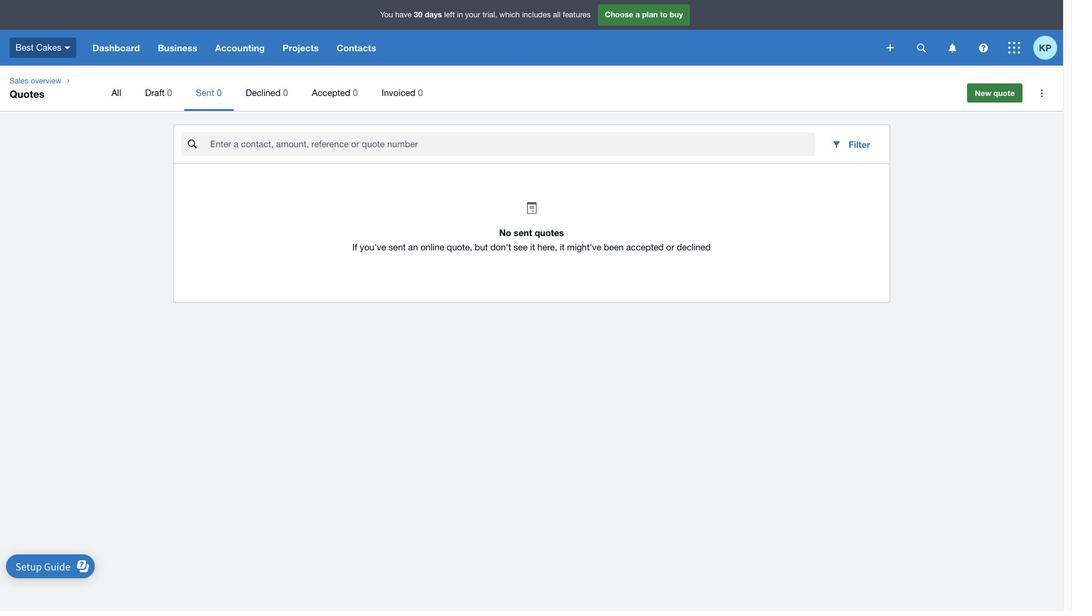Task type: describe. For each thing, give the bounding box(es) containing it.
contacts button
[[328, 30, 385, 66]]

buy
[[670, 10, 683, 19]]

all
[[111, 88, 121, 98]]

projects
[[283, 42, 319, 53]]

been
[[604, 242, 624, 252]]

plan
[[642, 10, 658, 19]]

you
[[380, 10, 393, 19]]

1 svg image from the left
[[917, 43, 926, 52]]

or
[[666, 242, 674, 252]]

sales
[[10, 76, 28, 85]]

draft
[[145, 88, 165, 98]]

best
[[16, 42, 34, 52]]

quotes
[[10, 88, 44, 100]]

0 for sent 0
[[217, 88, 222, 98]]

new
[[975, 88, 991, 98]]

declined
[[677, 242, 711, 252]]

you have 30 days left in your trial, which includes all features
[[380, 10, 591, 19]]

dashboard link
[[83, 30, 149, 66]]

have
[[395, 10, 412, 19]]

no
[[499, 227, 511, 238]]

accepted
[[312, 88, 350, 98]]

0 for invoiced 0
[[418, 88, 423, 98]]

menu inside the quotes element
[[100, 75, 951, 111]]

projects button
[[274, 30, 328, 66]]

2 it from the left
[[560, 242, 565, 252]]

contacts
[[337, 42, 376, 53]]

accounting
[[215, 42, 265, 53]]

all
[[553, 10, 561, 19]]

shortcuts image
[[1030, 81, 1054, 105]]

trial,
[[483, 10, 497, 19]]

includes
[[522, 10, 551, 19]]

choose a plan to buy
[[605, 10, 683, 19]]

sales overview link
[[5, 75, 66, 87]]

an
[[408, 242, 418, 252]]

1 vertical spatial sent
[[389, 242, 406, 252]]

2 svg image from the left
[[948, 43, 956, 52]]

overview
[[31, 76, 61, 85]]

accepted 0
[[312, 88, 358, 98]]

cakes
[[36, 42, 61, 52]]

quotes element
[[0, 66, 1063, 111]]

draft 0
[[145, 88, 172, 98]]

see
[[514, 242, 528, 252]]

business button
[[149, 30, 206, 66]]



Task type: locate. For each thing, give the bounding box(es) containing it.
banner
[[0, 0, 1063, 66]]

invoiced 0
[[382, 88, 423, 98]]

0 for draft 0
[[167, 88, 172, 98]]

1 horizontal spatial svg image
[[948, 43, 956, 52]]

kp
[[1039, 42, 1052, 53]]

business
[[158, 42, 197, 53]]

quotes
[[535, 227, 564, 238]]

online
[[420, 242, 444, 252]]

1 it from the left
[[530, 242, 535, 252]]

might've
[[567, 242, 601, 252]]

sent left an
[[389, 242, 406, 252]]

new quote
[[975, 88, 1015, 98]]

to
[[660, 10, 668, 19]]

dashboard
[[92, 42, 140, 53]]

it right 'here,' in the right of the page
[[560, 242, 565, 252]]

0 horizontal spatial it
[[530, 242, 535, 252]]

Enter a contact, amount, reference or quote number field
[[209, 133, 815, 156]]

choose
[[605, 10, 633, 19]]

sales overview
[[10, 76, 61, 85]]

your
[[465, 10, 480, 19]]

0 right declined
[[283, 88, 288, 98]]

0 for accepted 0
[[353, 88, 358, 98]]

0 for declined 0
[[283, 88, 288, 98]]

it
[[530, 242, 535, 252], [560, 242, 565, 252]]

but
[[475, 242, 488, 252]]

2 0 from the left
[[217, 88, 222, 98]]

30
[[414, 10, 423, 19]]

1 0 from the left
[[167, 88, 172, 98]]

0 right invoiced
[[418, 88, 423, 98]]

sent
[[514, 227, 532, 238], [389, 242, 406, 252]]

in
[[457, 10, 463, 19]]

days
[[425, 10, 442, 19]]

3 0 from the left
[[283, 88, 288, 98]]

all link
[[100, 75, 133, 111]]

menu containing all
[[100, 75, 951, 111]]

0
[[167, 88, 172, 98], [217, 88, 222, 98], [283, 88, 288, 98], [353, 88, 358, 98], [418, 88, 423, 98]]

1 horizontal spatial sent
[[514, 227, 532, 238]]

new quote link
[[967, 83, 1023, 103]]

filter
[[849, 139, 870, 150]]

kp button
[[1033, 30, 1063, 66]]

quote,
[[447, 242, 472, 252]]

don't
[[490, 242, 511, 252]]

0 horizontal spatial svg image
[[917, 43, 926, 52]]

it right see
[[530, 242, 535, 252]]

banner containing kp
[[0, 0, 1063, 66]]

0 horizontal spatial sent
[[389, 242, 406, 252]]

a
[[636, 10, 640, 19]]

filter button
[[822, 132, 880, 156]]

left
[[444, 10, 455, 19]]

you've
[[360, 242, 386, 252]]

here,
[[537, 242, 557, 252]]

declined
[[246, 88, 281, 98]]

features
[[563, 10, 591, 19]]

0 vertical spatial sent
[[514, 227, 532, 238]]

4 0 from the left
[[353, 88, 358, 98]]

sent
[[196, 88, 214, 98]]

5 0 from the left
[[418, 88, 423, 98]]

accounting button
[[206, 30, 274, 66]]

best cakes button
[[0, 30, 83, 66]]

declined 0
[[246, 88, 288, 98]]

quote
[[994, 88, 1015, 98]]

accepted
[[626, 242, 664, 252]]

no sent quotes if you've sent an online quote, but don't see it here, it might've been accepted or declined
[[352, 227, 711, 252]]

0 right accepted
[[353, 88, 358, 98]]

which
[[499, 10, 520, 19]]

sent up see
[[514, 227, 532, 238]]

sent 0
[[196, 88, 222, 98]]

best cakes
[[16, 42, 61, 52]]

1 horizontal spatial it
[[560, 242, 565, 252]]

if
[[352, 242, 357, 252]]

svg image inside best cakes popup button
[[64, 46, 70, 49]]

0 right sent at top
[[217, 88, 222, 98]]

0 right draft in the left of the page
[[167, 88, 172, 98]]

svg image
[[917, 43, 926, 52], [948, 43, 956, 52]]

invoiced
[[382, 88, 415, 98]]

svg image
[[1008, 42, 1020, 54], [979, 43, 988, 52], [887, 44, 894, 51], [64, 46, 70, 49]]

menu
[[100, 75, 951, 111]]



Task type: vqa. For each thing, say whether or not it's contained in the screenshot.
have
yes



